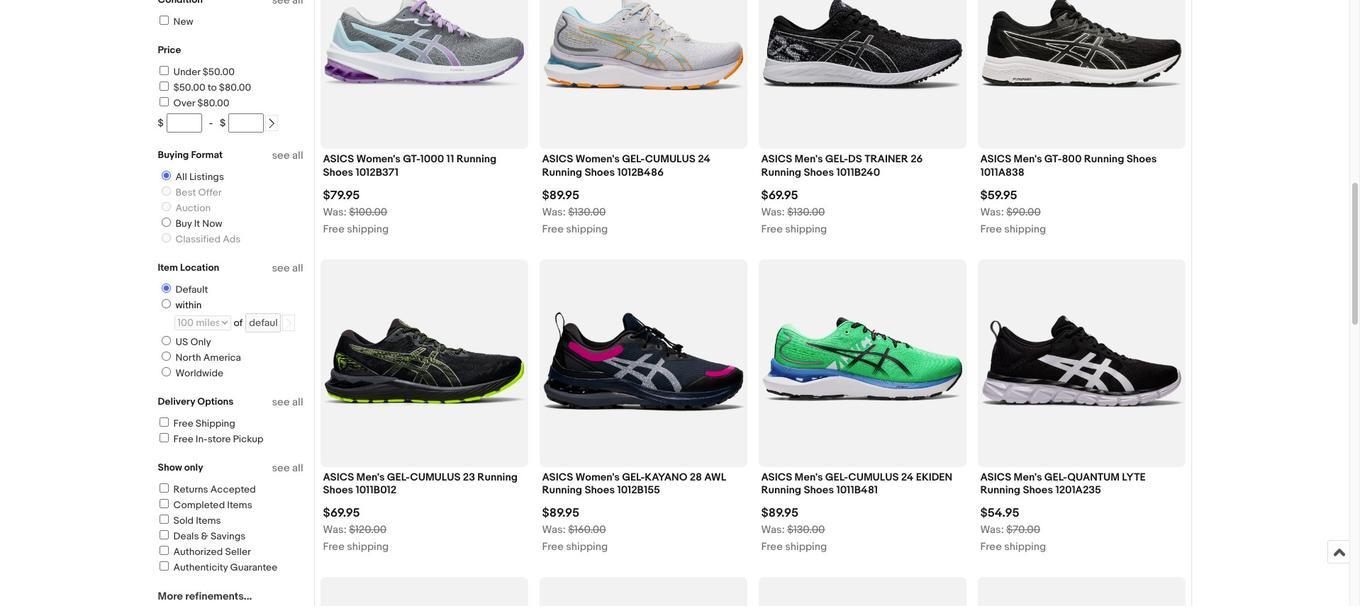 Task type: vqa. For each thing, say whether or not it's contained in the screenshot.
the ASICS Women's GEL-KAYANO 28 AWL   Running Shoes 1012B155 image
yes



Task type: locate. For each thing, give the bounding box(es) containing it.
1 $ from the left
[[158, 117, 164, 129]]

authorized seller
[[173, 546, 251, 558]]

2 see all from the top
[[272, 262, 303, 275]]

800
[[1062, 153, 1082, 166]]

asics women's gel-kayano 28 awl   running shoes 1012b155 image
[[539, 259, 747, 467]]

buy it now link
[[156, 218, 225, 230]]

asics women's gel-cumulus 24 running shoes 1012b486 link
[[542, 153, 744, 183]]

women's inside asics women's gel-kayano 28 awl running shoes 1012b155
[[576, 471, 620, 484]]

shipping inside $69.95 was: $130.00 free shipping
[[785, 223, 827, 236]]

lyte
[[1122, 471, 1146, 484]]

2 $ from the left
[[220, 117, 226, 129]]

3 see all button from the top
[[272, 396, 303, 409]]

shipping for asics men's gel-ds trainer 26 running shoes 1011b240
[[785, 223, 827, 236]]

men's up $120.00
[[356, 471, 385, 484]]

gt- inside asics women's gt-1000 11   running shoes 1012b371
[[403, 153, 420, 166]]

men's left ds
[[795, 153, 823, 166]]

$80.00 down $50.00 to $80.00
[[197, 97, 229, 109]]

item
[[158, 262, 178, 274]]

0 horizontal spatial gt-
[[403, 153, 420, 166]]

shipping inside $69.95 was: $120.00 free shipping
[[347, 541, 389, 554]]

gel- for asics men's gel-cumulus 24 ekiden running shoes 1011b481
[[825, 471, 848, 484]]

shipping
[[347, 223, 389, 236], [566, 223, 608, 236], [785, 223, 827, 236], [1004, 223, 1046, 236], [347, 541, 389, 554], [566, 541, 608, 554], [785, 541, 827, 554], [1004, 541, 1046, 554]]

shoes inside asics women's gt-1000 11   running shoes 1012b371
[[323, 166, 353, 179]]

was: inside $69.95 was: $130.00 free shipping
[[761, 205, 785, 219]]

24 right 1012b486 at the left
[[698, 153, 710, 166]]

0 horizontal spatial cumulus
[[410, 471, 461, 484]]

default link
[[156, 284, 211, 296]]

america
[[203, 352, 241, 364]]

2 gt- from the left
[[1045, 153, 1062, 166]]

shoes left ds
[[804, 166, 834, 179]]

asics inside asics men's gt-800   running shoes 1011a838
[[981, 153, 1012, 166]]

$69.95 for $69.95 was: $130.00 free shipping
[[761, 188, 798, 203]]

free inside the $89.95 was: $160.00 free shipping
[[542, 541, 564, 554]]

within radio
[[161, 299, 171, 309]]

returns accepted
[[173, 484, 256, 496]]

shoes inside asics men's gel-cumulus 24 ekiden running shoes 1011b481
[[804, 484, 834, 497]]

asics for asics men's gel-cumulus 24 ekiden running shoes 1011b481
[[761, 471, 792, 484]]

asics women's gel-cumulus 24 running shoes 1012b486
[[542, 153, 710, 179]]

asics women's gt-1000 11   running shoes 1012b371
[[323, 153, 497, 179]]

1011a838
[[981, 166, 1025, 179]]

was: for asics men's gt-800   running shoes 1011a838
[[981, 205, 1004, 219]]

0 vertical spatial items
[[227, 499, 252, 511]]

1 vertical spatial items
[[196, 515, 221, 527]]

men's inside asics men's gel-cumulus 24 ekiden running shoes 1011b481
[[795, 471, 823, 484]]

was: inside the $89.95 was: $160.00 free shipping
[[542, 523, 566, 537]]

gt- for $59.95
[[1045, 153, 1062, 166]]

1 gt- from the left
[[403, 153, 420, 166]]

1 horizontal spatial cumulus
[[645, 153, 696, 166]]

best
[[176, 187, 196, 199]]

$79.95 was: $100.00 free shipping
[[323, 188, 389, 236]]

Free Shipping checkbox
[[159, 418, 168, 427]]

us
[[176, 336, 188, 348]]

show
[[158, 462, 182, 474]]

north america link
[[156, 352, 244, 364]]

gel- inside asics men's gel-ds trainer 26 running shoes 1011b240
[[825, 153, 848, 166]]

men's inside 'asics men's gel-quantum lyte running shoes 1201a235'
[[1014, 471, 1042, 484]]

$69.95 down asics men's gel-ds trainer 26 running shoes 1011b240
[[761, 188, 798, 203]]

gel- inside asics women's gel-cumulus 24 running shoes 1012b486
[[622, 153, 645, 166]]

within
[[176, 299, 202, 311]]

24 inside asics men's gel-cumulus 24 ekiden running shoes 1011b481
[[901, 471, 914, 484]]

asics women's gel-kayano 28 awl running shoes 1012b155
[[542, 471, 726, 497]]

men's inside asics men's gel-cumulus 23   running shoes 1011b012
[[356, 471, 385, 484]]

free inside $59.95 was: $90.00 free shipping
[[981, 223, 1002, 236]]

$54.95 was: $70.00 free shipping
[[981, 506, 1046, 554]]

$130.00 down asics men's gel-cumulus 24 ekiden running shoes 1011b481 at the right
[[787, 523, 825, 537]]

0 horizontal spatial $69.95
[[323, 506, 360, 521]]

shipping inside $54.95 was: $70.00 free shipping
[[1004, 541, 1046, 554]]

shoes left 1011b481
[[804, 484, 834, 497]]

1 see all from the top
[[272, 149, 303, 162]]

2 see from the top
[[272, 262, 290, 275]]

was: inside $69.95 was: $120.00 free shipping
[[323, 523, 347, 537]]

gt- right 1012b371 on the left
[[403, 153, 420, 166]]

all listings link
[[156, 171, 227, 183]]

asics inside asics women's gel-kayano 28 awl running shoes 1012b155
[[542, 471, 573, 484]]

was: inside $59.95 was: $90.00 free shipping
[[981, 205, 1004, 219]]

$89.95 was: $130.00 free shipping
[[542, 188, 608, 236], [761, 506, 827, 554]]

asics men's gel-quantum lyte   running shoes 1201a235 image
[[978, 259, 1185, 467]]

1 all from the top
[[292, 149, 303, 162]]

gt-
[[403, 153, 420, 166], [1045, 153, 1062, 166]]

4 see from the top
[[272, 462, 290, 475]]

Default radio
[[161, 284, 171, 293]]

asics men's gel-cumulus 23   running shoes 1011b012
[[323, 471, 518, 497]]

asics men's gel-quantum lyte running shoes 1201a235
[[981, 471, 1146, 497]]

only
[[190, 336, 211, 348]]

was: for asics men's gel-quantum lyte running shoes 1201a235
[[981, 523, 1004, 537]]

men's up $54.95
[[1014, 471, 1042, 484]]

1 see all button from the top
[[272, 149, 303, 162]]

gel- inside asics men's gel-cumulus 24 ekiden running shoes 1011b481
[[825, 471, 848, 484]]

men's left 800
[[1014, 153, 1042, 166]]

0 horizontal spatial $89.95 was: $130.00 free shipping
[[542, 188, 608, 236]]

shipping inside the $89.95 was: $160.00 free shipping
[[566, 541, 608, 554]]

under
[[173, 66, 200, 78]]

was: inside $54.95 was: $70.00 free shipping
[[981, 523, 1004, 537]]

cumulus inside asics men's gel-cumulus 23   running shoes 1011b012
[[410, 471, 461, 484]]

$100.00
[[349, 205, 387, 219]]

$130.00 for asics men's gel-cumulus 24 ekiden running shoes 1011b481
[[787, 523, 825, 537]]

options
[[197, 396, 234, 408]]

1 horizontal spatial $69.95
[[761, 188, 798, 203]]

All Listings radio
[[161, 171, 171, 180]]

free for asics women's gt-1000 11   running shoes 1012b371
[[323, 223, 345, 236]]

women's inside asics women's gt-1000 11   running shoes 1012b371
[[356, 153, 401, 166]]

23
[[463, 471, 475, 484]]

$50.00
[[203, 66, 235, 78], [173, 82, 205, 94]]

4 all from the top
[[292, 462, 303, 475]]

0 vertical spatial $69.95
[[761, 188, 798, 203]]

2 see all button from the top
[[272, 262, 303, 275]]

all listings
[[176, 171, 224, 183]]

gt- right the 1011a838
[[1045, 153, 1062, 166]]

shoes inside asics men's gt-800   running shoes 1011a838
[[1127, 153, 1157, 166]]

free inside $79.95 was: $100.00 free shipping
[[323, 223, 345, 236]]

1 horizontal spatial $
[[220, 117, 226, 129]]

awl
[[705, 471, 726, 484]]

cumulus inside asics women's gel-cumulus 24 running shoes 1012b486
[[645, 153, 696, 166]]

over
[[173, 97, 195, 109]]

show only
[[158, 462, 203, 474]]

gel- inside 'asics men's gel-quantum lyte running shoes 1201a235'
[[1045, 471, 1068, 484]]

asics men's gt-800   running shoes 1011a838 image
[[978, 0, 1185, 149]]

asics inside asics women's gel-cumulus 24 running shoes 1012b486
[[542, 153, 573, 166]]

go image
[[284, 319, 294, 329]]

2 horizontal spatial cumulus
[[848, 471, 899, 484]]

shoes left 1012b486 at the left
[[585, 166, 615, 179]]

shoes inside asics men's gel-cumulus 23   running shoes 1011b012
[[323, 484, 353, 497]]

$69.95 was: $120.00 free shipping
[[323, 506, 389, 554]]

ds
[[848, 153, 862, 166]]

to
[[208, 82, 217, 94]]

$80.00 right the to
[[219, 82, 251, 94]]

1012b486
[[617, 166, 664, 179]]

asics men's gel-cumulus 24 ekiden   running shoes 1011b481 image
[[759, 259, 966, 467]]

$130.00 down asics men's gel-ds trainer 26 running shoes 1011b240
[[787, 205, 825, 219]]

asics women's gel-cumulus 24   running shoes 1012b486 image
[[539, 0, 747, 149]]

running inside asics men's gel-cumulus 23   running shoes 1011b012
[[478, 471, 518, 484]]

Maximum Value text field
[[229, 113, 264, 133]]

asics inside asics men's gel-cumulus 24 ekiden running shoes 1011b481
[[761, 471, 792, 484]]

was: inside $79.95 was: $100.00 free shipping
[[323, 205, 347, 219]]

pickup
[[233, 433, 264, 445]]

1 see from the top
[[272, 149, 290, 162]]

was: for asics men's gel-cumulus 23   running shoes 1011b012
[[323, 523, 347, 537]]

1 horizontal spatial 24
[[901, 471, 914, 484]]

asics inside asics men's gel-ds trainer 26 running shoes 1011b240
[[761, 153, 792, 166]]

gel- inside asics women's gel-kayano 28 awl running shoes 1012b155
[[622, 471, 645, 484]]

free
[[323, 223, 345, 236], [542, 223, 564, 236], [761, 223, 783, 236], [981, 223, 1002, 236], [173, 418, 193, 430], [173, 433, 193, 445], [323, 541, 345, 554], [542, 541, 564, 554], [761, 541, 783, 554], [981, 541, 1002, 554]]

shoes left the 1012b155
[[585, 484, 615, 497]]

asics for asics women's gt-1000 11   running shoes 1012b371
[[323, 153, 354, 166]]

asics inside asics women's gt-1000 11   running shoes 1012b371
[[323, 153, 354, 166]]

sold items link
[[157, 515, 221, 527]]

free inside $54.95 was: $70.00 free shipping
[[981, 541, 1002, 554]]

north
[[176, 352, 201, 364]]

Returns Accepted checkbox
[[159, 484, 168, 493]]

New checkbox
[[159, 16, 168, 25]]

$50.00 up $50.00 to $80.00
[[203, 66, 235, 78]]

asics inside 'asics men's gel-quantum lyte running shoes 1201a235'
[[981, 471, 1012, 484]]

women's
[[356, 153, 401, 166], [576, 153, 620, 166], [576, 471, 620, 484]]

asics for asics women's gel-cumulus 24 running shoes 1012b486
[[542, 153, 573, 166]]

was: for asics women's gt-1000 11   running shoes 1012b371
[[323, 205, 347, 219]]

24 left 'ekiden'
[[901, 471, 914, 484]]

see all
[[272, 149, 303, 162], [272, 262, 303, 275], [272, 396, 303, 409], [272, 462, 303, 475]]

1012b371
[[356, 166, 399, 179]]

1 vertical spatial $69.95
[[323, 506, 360, 521]]

24 inside asics women's gel-cumulus 24 running shoes 1012b486
[[698, 153, 710, 166]]

gel- inside asics men's gel-cumulus 23   running shoes 1011b012
[[387, 471, 410, 484]]

see all button for all listings
[[272, 149, 303, 162]]

$50.00 to $80.00
[[173, 82, 251, 94]]

shoes up $79.95
[[323, 166, 353, 179]]

buying
[[158, 149, 189, 161]]

worldwide
[[176, 367, 223, 379]]

$130.00 inside $69.95 was: $130.00 free shipping
[[787, 205, 825, 219]]

1 horizontal spatial gt-
[[1045, 153, 1062, 166]]

$ down over $80.00 checkbox
[[158, 117, 164, 129]]

3 all from the top
[[292, 396, 303, 409]]

free inside $69.95 was: $130.00 free shipping
[[761, 223, 783, 236]]

24
[[698, 153, 710, 166], [901, 471, 914, 484]]

$130.00 for asics men's gel-ds trainer 26 running shoes 1011b240
[[787, 205, 825, 219]]

authorized seller link
[[157, 546, 251, 558]]

shoes left the 1011b012
[[323, 484, 353, 497]]

north america
[[176, 352, 241, 364]]

asics for asics men's gel-quantum lyte running shoes 1201a235
[[981, 471, 1012, 484]]

$89.95 for asics women's gel-cumulus 24 running shoes 1012b486
[[542, 188, 580, 203]]

1 horizontal spatial items
[[227, 499, 252, 511]]

$54.95
[[981, 506, 1020, 521]]

shoes inside asics women's gel-kayano 28 awl running shoes 1012b155
[[585, 484, 615, 497]]

shoes inside asics men's gel-ds trainer 26 running shoes 1011b240
[[804, 166, 834, 179]]

shoes
[[1127, 153, 1157, 166], [323, 166, 353, 179], [585, 166, 615, 179], [804, 166, 834, 179], [323, 484, 353, 497], [585, 484, 615, 497], [804, 484, 834, 497], [1023, 484, 1053, 497]]

location
[[180, 262, 219, 274]]

$ right -
[[220, 117, 226, 129]]

3 see all from the top
[[272, 396, 303, 409]]

free shipping link
[[157, 418, 235, 430]]

quantum
[[1068, 471, 1120, 484]]

see for default
[[272, 262, 290, 275]]

4 see all button from the top
[[272, 462, 303, 475]]

men's left 1011b481
[[795, 471, 823, 484]]

shipping for asics men's gel-cumulus 23   running shoes 1011b012
[[347, 541, 389, 554]]

3 see from the top
[[272, 396, 290, 409]]

see all button for free shipping
[[272, 396, 303, 409]]

running inside asics men's gel-ds trainer 26 running shoes 1011b240
[[761, 166, 801, 179]]

shipping inside $79.95 was: $100.00 free shipping
[[347, 223, 389, 236]]

1000
[[420, 153, 444, 166]]

delivery
[[158, 396, 195, 408]]

shoes left 1201a235 at the bottom
[[1023, 484, 1053, 497]]

submit price range image
[[267, 119, 277, 129]]

men's inside asics men's gel-ds trainer 26 running shoes 1011b240
[[795, 153, 823, 166]]

asics for asics women's gel-kayano 28 awl running shoes 1012b155
[[542, 471, 573, 484]]

0 horizontal spatial 24
[[698, 153, 710, 166]]

4 see all from the top
[[272, 462, 303, 475]]

shipping inside $59.95 was: $90.00 free shipping
[[1004, 223, 1046, 236]]

buying format
[[158, 149, 223, 161]]

24 for asics men's gel-cumulus 24 ekiden running shoes 1011b481
[[901, 471, 914, 484]]

all
[[292, 149, 303, 162], [292, 262, 303, 275], [292, 396, 303, 409], [292, 462, 303, 475]]

$69.95 inside $69.95 was: $120.00 free shipping
[[323, 506, 360, 521]]

free inside $69.95 was: $120.00 free shipping
[[323, 541, 345, 554]]

asics inside asics men's gel-cumulus 23   running shoes 1011b012
[[323, 471, 354, 484]]

see all for default
[[272, 262, 303, 275]]

under $50.00 link
[[157, 66, 235, 78]]

was: for asics women's gel-kayano 28 awl running shoes 1012b155
[[542, 523, 566, 537]]

cumulus inside asics men's gel-cumulus 24 ekiden running shoes 1011b481
[[848, 471, 899, 484]]

gel- for asics men's gel-quantum lyte running shoes 1201a235
[[1045, 471, 1068, 484]]

0 horizontal spatial $
[[158, 117, 164, 129]]

men's for $59.95 was: $90.00 free shipping
[[1014, 153, 1042, 166]]

$89.95 inside the $89.95 was: $160.00 free shipping
[[542, 506, 580, 521]]

$69.95 inside $69.95 was: $130.00 free shipping
[[761, 188, 798, 203]]

asics for asics men's gel-ds trainer 26 running shoes 1011b240
[[761, 153, 792, 166]]

men's inside asics men's gt-800   running shoes 1011a838
[[1014, 153, 1042, 166]]

1 vertical spatial $89.95 was: $130.00 free shipping
[[761, 506, 827, 554]]

2 all from the top
[[292, 262, 303, 275]]

$69.95 up $120.00
[[323, 506, 360, 521]]

running inside 'asics men's gel-quantum lyte running shoes 1201a235'
[[981, 484, 1021, 497]]

items down accepted
[[227, 499, 252, 511]]

1 vertical spatial 24
[[901, 471, 914, 484]]

gt- inside asics men's gt-800   running shoes 1011a838
[[1045, 153, 1062, 166]]

Authorized Seller checkbox
[[159, 546, 168, 555]]

women's inside asics women's gel-cumulus 24 running shoes 1012b486
[[576, 153, 620, 166]]

1 horizontal spatial $89.95 was: $130.00 free shipping
[[761, 506, 827, 554]]

us only
[[176, 336, 211, 348]]

$130.00
[[568, 205, 606, 219], [787, 205, 825, 219], [787, 523, 825, 537]]

see all for free shipping
[[272, 396, 303, 409]]

$50.00 down the under
[[173, 82, 205, 94]]

Best Offer radio
[[161, 187, 171, 196]]

free for asics women's gel-kayano 28 awl running shoes 1012b155
[[542, 541, 564, 554]]

asics for asics men's gt-800   running shoes 1011a838
[[981, 153, 1012, 166]]

items up the deals & savings
[[196, 515, 221, 527]]

0 vertical spatial 24
[[698, 153, 710, 166]]

auction link
[[156, 202, 213, 214]]

26
[[911, 153, 923, 166]]

$80.00
[[219, 82, 251, 94], [197, 97, 229, 109]]

shoes right 800
[[1127, 153, 1157, 166]]

items
[[227, 499, 252, 511], [196, 515, 221, 527]]

asics men's gel-excite 9 4e extra wide running shoes 1011b337 image
[[539, 577, 747, 606]]

0 horizontal spatial items
[[196, 515, 221, 527]]

$130.00 down asics women's gel-cumulus 24 running shoes 1012b486
[[568, 205, 606, 219]]

was: for asics women's gel-cumulus 24 running shoes 1012b486
[[542, 205, 566, 219]]

0 vertical spatial $89.95 was: $130.00 free shipping
[[542, 188, 608, 236]]



Task type: describe. For each thing, give the bounding box(es) containing it.
shoes inside 'asics men's gel-quantum lyte running shoes 1201a235'
[[1023, 484, 1053, 497]]

authenticity
[[173, 562, 228, 574]]

deals & savings
[[173, 530, 246, 543]]

completed
[[173, 499, 225, 511]]

asics women's gel-kayano 28 awl running shoes 1012b155 link
[[542, 471, 744, 501]]

accepted
[[210, 484, 256, 496]]

gel- for asics men's gel-ds trainer 26 running shoes 1011b240
[[825, 153, 848, 166]]

shoes inside asics women's gel-cumulus 24 running shoes 1012b486
[[585, 166, 615, 179]]

see all for returns accepted
[[272, 462, 303, 475]]

$50.00 to $80.00 link
[[157, 82, 251, 94]]

gel- for asics men's gel-cumulus 23   running shoes 1011b012
[[387, 471, 410, 484]]

men's for $69.95 was: $130.00 free shipping
[[795, 153, 823, 166]]

free in-store pickup
[[173, 433, 264, 445]]

shipping for asics women's gt-1000 11   running shoes 1012b371
[[347, 223, 389, 236]]

$69.95 was: $130.00 free shipping
[[761, 188, 827, 236]]

free for asics men's gt-800   running shoes 1011a838
[[981, 223, 1002, 236]]

delivery options
[[158, 396, 234, 408]]

asics men's gel-cumulus 23   running shoes 1011b012 link
[[323, 471, 525, 501]]

asics men's gel-quantum lyte running shoes 1201a235 link
[[981, 471, 1183, 501]]

all for all listings
[[292, 149, 303, 162]]

sold items
[[173, 515, 221, 527]]

$ for maximum value text box
[[220, 117, 226, 129]]

best offer link
[[156, 187, 225, 199]]

was: for asics men's gel-ds trainer 26 running shoes 1011b240
[[761, 205, 785, 219]]

authenticity guarantee
[[173, 562, 278, 574]]

all
[[176, 171, 187, 183]]

1011b240
[[836, 166, 880, 179]]

Worldwide radio
[[161, 367, 171, 377]]

$70.00
[[1006, 523, 1040, 537]]

listings
[[189, 171, 224, 183]]

asics women's gel-challenger 13   tennis shoes 1042a164 image
[[759, 577, 966, 606]]

more
[[158, 590, 183, 604]]

US Only radio
[[161, 336, 171, 345]]

shipping for asics women's gel-kayano 28 awl running shoes 1012b155
[[566, 541, 608, 554]]

classified
[[176, 233, 221, 245]]

Over $80.00 checkbox
[[159, 97, 168, 106]]

refinements...
[[185, 590, 252, 604]]

completed items
[[173, 499, 252, 511]]

$89.95 for asics men's gel-cumulus 24 ekiden running shoes 1011b481
[[761, 506, 799, 521]]

$120.00
[[349, 523, 387, 537]]

store
[[208, 433, 231, 445]]

offer
[[198, 187, 222, 199]]

free for asics men's gel-cumulus 23   running shoes 1011b012
[[323, 541, 345, 554]]

$89.95 was: $160.00 free shipping
[[542, 506, 608, 554]]

Auction radio
[[161, 202, 171, 211]]

it
[[194, 218, 200, 230]]

asics men's gel-cumulus 24 ekiden running shoes 1011b481
[[761, 471, 953, 497]]

Completed Items checkbox
[[159, 499, 168, 509]]

default text field
[[246, 313, 281, 333]]

ekiden
[[916, 471, 953, 484]]

worldwide link
[[156, 367, 226, 379]]

asics women's gt-1000 11   running shoes 1012b371 link
[[323, 153, 525, 183]]

running inside asics women's gt-1000 11   running shoes 1012b371
[[457, 153, 497, 166]]

shipping for asics men's gel-cumulus 24 ekiden running shoes 1011b481
[[785, 541, 827, 554]]

authorized
[[173, 546, 223, 558]]

classified ads link
[[156, 233, 244, 245]]

North America radio
[[161, 352, 171, 361]]

now
[[202, 218, 222, 230]]

savings
[[211, 530, 246, 543]]

see all button for returns accepted
[[272, 462, 303, 475]]

asics men's gt-800   running shoes 1011a838 link
[[981, 153, 1183, 183]]

buy it now
[[176, 218, 222, 230]]

cumulus for 1012b486
[[645, 153, 696, 166]]

free for asics men's gel-quantum lyte running shoes 1201a235
[[981, 541, 1002, 554]]

was: for asics men's gel-cumulus 24 ekiden running shoes 1011b481
[[761, 523, 785, 537]]

over $80.00
[[173, 97, 229, 109]]

Under $50.00 checkbox
[[159, 66, 168, 75]]

$ for minimum value "text box"
[[158, 117, 164, 129]]

Authenticity Guarantee checkbox
[[159, 562, 168, 571]]

classified ads
[[176, 233, 241, 245]]

$69.95 for $69.95 was: $120.00 free shipping
[[323, 506, 360, 521]]

$89.95 for asics women's gel-kayano 28 awl running shoes 1012b155
[[542, 506, 580, 521]]

Classified Ads radio
[[161, 233, 171, 243]]

free for asics men's gel-ds trainer 26 running shoes 1011b240
[[761, 223, 783, 236]]

free for asics women's gel-cumulus 24 running shoes 1012b486
[[542, 223, 564, 236]]

see all button for default
[[272, 262, 303, 275]]

running inside asics women's gel-kayano 28 awl running shoes 1012b155
[[542, 484, 582, 497]]

cumulus for 1011b012
[[410, 471, 461, 484]]

shipping for asics men's gt-800   running shoes 1011a838
[[1004, 223, 1046, 236]]

0 vertical spatial $80.00
[[219, 82, 251, 94]]

28
[[690, 471, 702, 484]]

men's for $69.95 was: $120.00 free shipping
[[356, 471, 385, 484]]

running inside asics men's gt-800   running shoes 1011a838
[[1084, 153, 1124, 166]]

trainer
[[865, 153, 908, 166]]

Minimum Value text field
[[166, 113, 202, 133]]

in-
[[196, 433, 208, 445]]

asics men's gel-ds trainer 26 running shoes 1011b240
[[761, 153, 923, 179]]

men's for $89.95 was: $130.00 free shipping
[[795, 471, 823, 484]]

see for all listings
[[272, 149, 290, 162]]

Buy It Now radio
[[161, 218, 171, 227]]

asics women's gt-1000 11   running shoes 1012b371 image
[[320, 0, 528, 149]]

asics men's gel-kayano 28 mk   running shoes 1011b278 image
[[320, 577, 528, 606]]

cumulus for shoes
[[848, 471, 899, 484]]

running inside asics men's gel-cumulus 24 ekiden running shoes 1011b481
[[761, 484, 801, 497]]

$59.95 was: $90.00 free shipping
[[981, 188, 1046, 236]]

asics men's gel-cumulus 24 ekiden running shoes 1011b481 link
[[761, 471, 963, 501]]

$79.95
[[323, 188, 360, 203]]

new
[[173, 16, 193, 28]]

asics men's gel-ds trainer 26   running shoes 1011b240 image
[[759, 0, 966, 149]]

over $80.00 link
[[157, 97, 229, 109]]

all for default
[[292, 262, 303, 275]]

Deals & Savings checkbox
[[159, 530, 168, 540]]

items for sold items
[[196, 515, 221, 527]]

completed items link
[[157, 499, 252, 511]]

see all for all listings
[[272, 149, 303, 162]]

$50.00 to $80.00 checkbox
[[159, 82, 168, 91]]

deals
[[173, 530, 199, 543]]

Free In-store Pickup checkbox
[[159, 433, 168, 443]]

1012b155
[[617, 484, 660, 497]]

Sold Items checkbox
[[159, 515, 168, 524]]

gel- for asics women's gel-kayano 28 awl running shoes 1012b155
[[622, 471, 645, 484]]

$130.00 for asics women's gel-cumulus 24 running shoes 1012b486
[[568, 205, 606, 219]]

running inside asics women's gel-cumulus 24 running shoes 1012b486
[[542, 166, 582, 179]]

asics men's gel-venture 8 mt   running shoes 1011a993 image
[[978, 577, 1185, 606]]

$89.95 was: $130.00 free shipping for running
[[761, 506, 827, 554]]

under $50.00
[[173, 66, 235, 78]]

shipping for asics women's gel-cumulus 24 running shoes 1012b486
[[566, 223, 608, 236]]

shipping
[[196, 418, 235, 430]]

see for returns accepted
[[272, 462, 290, 475]]

item location
[[158, 262, 219, 274]]

auction
[[176, 202, 211, 214]]

women's for $89.95 was: $130.00 free shipping
[[576, 153, 620, 166]]

24 for asics women's gel-cumulus 24 running shoes 1012b486
[[698, 153, 710, 166]]

11
[[447, 153, 454, 166]]

asics men's gt-800   running shoes 1011a838
[[981, 153, 1157, 179]]

gel- for asics women's gel-cumulus 24 running shoes 1012b486
[[622, 153, 645, 166]]

1 vertical spatial $50.00
[[173, 82, 205, 94]]

kayano
[[645, 471, 687, 484]]

women's for $79.95 was: $100.00 free shipping
[[356, 153, 401, 166]]

returns accepted link
[[157, 484, 256, 496]]

$89.95 was: $130.00 free shipping for shoes
[[542, 188, 608, 236]]

only
[[184, 462, 203, 474]]

gt- for $79.95
[[403, 153, 420, 166]]

$90.00
[[1006, 205, 1041, 219]]

free for asics men's gel-cumulus 24 ekiden running shoes 1011b481
[[761, 541, 783, 554]]

items for completed items
[[227, 499, 252, 511]]

more refinements... button
[[158, 590, 252, 604]]

women's for $89.95 was: $160.00 free shipping
[[576, 471, 620, 484]]

$59.95
[[981, 188, 1018, 203]]

more refinements...
[[158, 590, 252, 604]]

asics men's gel-cumulus 23   running shoes 1011b012 image
[[320, 259, 528, 467]]

-
[[209, 117, 213, 129]]

new link
[[157, 16, 193, 28]]

sold
[[173, 515, 194, 527]]

see for free shipping
[[272, 396, 290, 409]]

guarantee
[[230, 562, 278, 574]]

all for free shipping
[[292, 396, 303, 409]]

price
[[158, 44, 181, 56]]

0 vertical spatial $50.00
[[203, 66, 235, 78]]

best offer
[[176, 187, 222, 199]]

asics for asics men's gel-cumulus 23   running shoes 1011b012
[[323, 471, 354, 484]]

buy
[[176, 218, 192, 230]]

shipping for asics men's gel-quantum lyte running shoes 1201a235
[[1004, 541, 1046, 554]]

free in-store pickup link
[[157, 433, 264, 445]]

men's for $54.95 was: $70.00 free shipping
[[1014, 471, 1042, 484]]

all for returns accepted
[[292, 462, 303, 475]]

1 vertical spatial $80.00
[[197, 97, 229, 109]]



